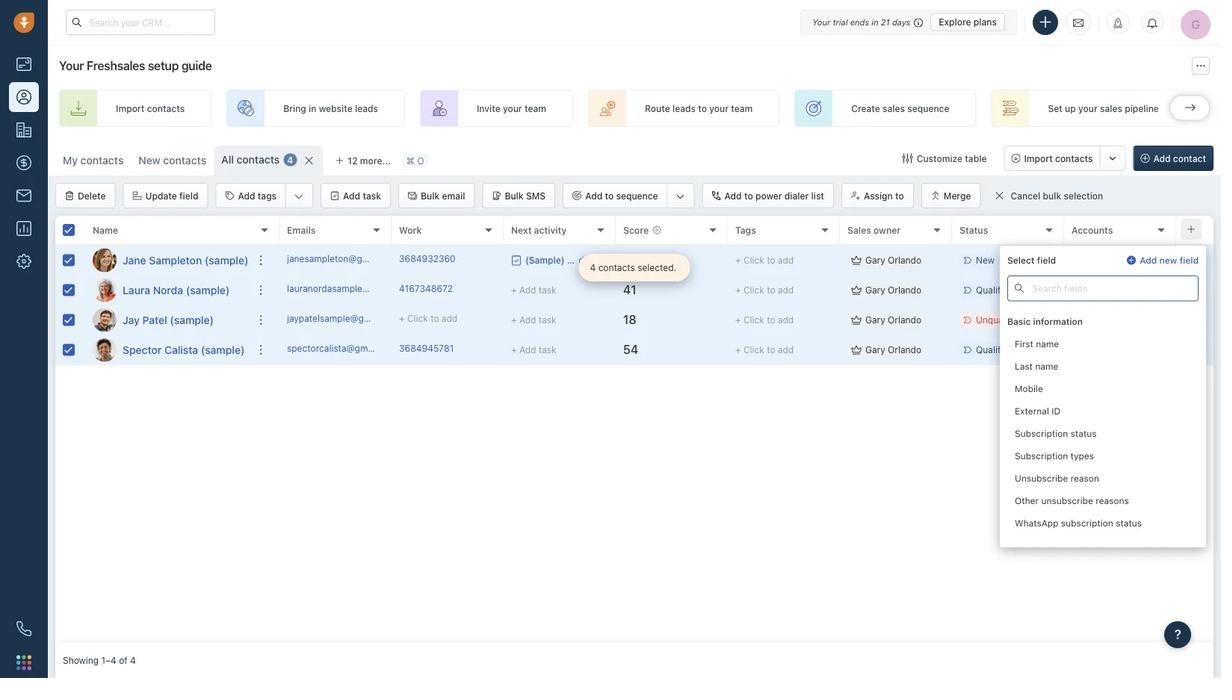 Task type: locate. For each thing, give the bounding box(es) containing it.
name row
[[55, 216, 280, 246]]

(sample) right the sampleton
[[205, 254, 249, 267]]

unsubscribe reason
[[1015, 473, 1100, 484]]

new for new contacts
[[139, 154, 161, 167]]

invite your team
[[477, 103, 547, 114]]

2 vertical spatial + add task
[[511, 345, 557, 356]]

1 vertical spatial 4
[[590, 263, 596, 273]]

Search fields field
[[1008, 276, 1199, 302]]

import contacts down setup
[[116, 103, 185, 114]]

0 vertical spatial in
[[872, 17, 879, 27]]

subscription down whatsapp subscription status
[[1037, 541, 1090, 551]]

status up the types
[[1071, 428, 1097, 439]]

freshworks switcher image
[[16, 656, 31, 671]]

4 orlando from the top
[[888, 345, 922, 356]]

3 + click to add from the top
[[736, 315, 794, 326]]

2 horizontal spatial your
[[1079, 103, 1098, 114]]

cell
[[1177, 246, 1214, 275], [1177, 276, 1214, 305], [1177, 306, 1214, 335], [1065, 336, 1177, 365], [1177, 336, 1214, 365]]

grid
[[55, 215, 1214, 643]]

1 horizontal spatial angle down image
[[676, 189, 685, 204]]

angle down image inside add tags "group"
[[295, 189, 304, 204]]

phone element
[[9, 615, 39, 645]]

add tags button
[[216, 184, 286, 208]]

0 horizontal spatial sequence
[[616, 191, 658, 201]]

add inside 'button'
[[238, 191, 255, 201]]

delete
[[78, 191, 106, 201]]

2 subscription from the top
[[1015, 451, 1069, 461]]

your right invite
[[503, 103, 522, 114]]

(sample) right calista
[[201, 344, 245, 356]]

2 leads from the left
[[673, 103, 696, 114]]

2 horizontal spatial 4
[[590, 263, 596, 273]]

contacts up selection
[[1056, 153, 1094, 164]]

your right route
[[710, 103, 729, 114]]

your
[[813, 17, 831, 27], [59, 59, 84, 73]]

1 vertical spatial your
[[59, 59, 84, 73]]

press space to deselect this row. row containing 54
[[280, 336, 1214, 366]]

3 + add task from the top
[[511, 345, 557, 356]]

new up update
[[139, 154, 161, 167]]

leads
[[355, 103, 378, 114], [673, 103, 696, 114]]

add for add task
[[343, 191, 361, 201]]

angle down image
[[295, 189, 304, 204], [676, 189, 685, 204]]

import
[[116, 103, 145, 114], [1025, 153, 1053, 164]]

spectorcalista@gmail.com 3684945781
[[287, 343, 454, 354]]

3 orlando from the top
[[888, 315, 922, 326]]

press space to deselect this row. row containing laura norda (sample)
[[55, 276, 280, 306]]

widgetz.io
[[1072, 255, 1118, 266]]

(sample)
[[205, 254, 249, 267], [1120, 255, 1157, 266], [186, 284, 230, 296], [1114, 285, 1151, 296], [170, 314, 214, 326], [1103, 315, 1141, 326], [201, 344, 245, 356]]

bulk up the next
[[505, 191, 524, 201]]

1 horizontal spatial team
[[731, 103, 753, 114]]

gary for 54
[[866, 345, 886, 356]]

angle down image right tags
[[295, 189, 304, 204]]

1 vertical spatial + add task
[[511, 315, 557, 326]]

press space to deselect this row. row
[[55, 246, 280, 276], [280, 246, 1214, 276], [55, 276, 280, 306], [280, 276, 1214, 306], [55, 306, 280, 336], [280, 306, 1214, 336], [55, 336, 280, 366], [280, 336, 1214, 366]]

4 left the 48
[[590, 263, 596, 273]]

status
[[960, 225, 989, 235]]

0 vertical spatial container_wx8msf4aqz5i3rn1 image
[[903, 153, 914, 164]]

create sales sequence link
[[795, 90, 977, 127]]

1 horizontal spatial import
[[1025, 153, 1053, 164]]

route leads to your team
[[645, 103, 753, 114]]

subscription for subscription status
[[1015, 428, 1069, 439]]

1 vertical spatial status
[[1116, 518, 1143, 529]]

click for 18
[[744, 315, 765, 326]]

field right "select"
[[1038, 255, 1057, 266]]

contacts down setup
[[147, 103, 185, 114]]

bulk email
[[421, 191, 465, 201]]

explore
[[939, 17, 972, 27]]

0 horizontal spatial sales
[[883, 103, 906, 114]]

0 vertical spatial your
[[813, 17, 831, 27]]

angle down image inside add to sequence group
[[676, 189, 685, 204]]

0 horizontal spatial in
[[309, 103, 317, 114]]

import for import contacts button
[[1025, 153, 1053, 164]]

task for 54
[[539, 345, 557, 356]]

0 horizontal spatial new
[[139, 154, 161, 167]]

1 vertical spatial sms
[[1015, 541, 1035, 551]]

sequence up score
[[616, 191, 658, 201]]

table
[[966, 153, 987, 164]]

your left trial
[[813, 17, 831, 27]]

sms subscription status
[[1015, 541, 1118, 551]]

task for 18
[[539, 315, 557, 326]]

angle down image for add tags
[[295, 189, 304, 204]]

1 vertical spatial import contacts
[[1025, 153, 1094, 164]]

(sample) right "corp" at the right of the page
[[1103, 315, 1141, 326]]

subscription
[[1062, 518, 1114, 529], [1037, 541, 1090, 551]]

acme inc (sample) link
[[1072, 285, 1151, 296]]

create
[[852, 103, 881, 114]]

press space to deselect this row. row containing jane sampleton (sample)
[[55, 246, 280, 276]]

0 horizontal spatial import contacts
[[116, 103, 185, 114]]

1 horizontal spatial bulk
[[505, 191, 524, 201]]

1 leads from the left
[[355, 103, 378, 114]]

press space to deselect this row. row containing 41
[[280, 276, 1214, 306]]

import up cancel on the top right
[[1025, 153, 1053, 164]]

⌘ o
[[407, 155, 424, 166]]

4 right of
[[130, 656, 136, 666]]

1 horizontal spatial container_wx8msf4aqz5i3rn1 image
[[852, 285, 862, 296]]

sms down whatsapp
[[1015, 541, 1035, 551]]

(sample) for e corp (sample)
[[1103, 315, 1141, 326]]

+ click to add for 54
[[736, 345, 794, 356]]

cancel
[[1011, 191, 1041, 201]]

4 + click to add from the top
[[736, 345, 794, 356]]

1 horizontal spatial sales
[[1101, 103, 1123, 114]]

status down reasons
[[1116, 518, 1143, 529]]

0 vertical spatial import contacts
[[116, 103, 185, 114]]

sequence for add to sequence
[[616, 191, 658, 201]]

qualified up unqualified
[[977, 285, 1014, 296]]

gary orlando for 54
[[866, 345, 922, 356]]

jane sampleton (sample)
[[123, 254, 249, 267]]

1 angle down image from the left
[[295, 189, 304, 204]]

0 horizontal spatial your
[[59, 59, 84, 73]]

sales left pipeline
[[1101, 103, 1123, 114]]

+
[[736, 255, 741, 266], [736, 285, 741, 296], [511, 285, 517, 296], [399, 314, 405, 324], [736, 315, 741, 326], [511, 315, 517, 326], [736, 345, 741, 356], [511, 345, 517, 356]]

1 horizontal spatial leads
[[673, 103, 696, 114]]

container_wx8msf4aqz5i3rn1 image for qualified
[[852, 345, 862, 356]]

1 subscription from the top
[[1015, 428, 1069, 439]]

1 vertical spatial qualified
[[977, 345, 1014, 356]]

add
[[1154, 153, 1171, 164], [238, 191, 255, 201], [343, 191, 361, 201], [586, 191, 603, 201], [725, 191, 742, 201], [1140, 255, 1158, 266], [520, 285, 536, 296], [520, 315, 536, 326], [520, 345, 536, 356]]

cell for 54
[[1177, 336, 1214, 365]]

import contacts
[[116, 103, 185, 114], [1025, 153, 1094, 164]]

1 horizontal spatial sequence
[[908, 103, 950, 114]]

+ click to add for 18
[[736, 315, 794, 326]]

contacts right the all on the top left of page
[[237, 154, 280, 166]]

2 qualified from the top
[[977, 345, 1014, 356]]

4 inside grid
[[590, 263, 596, 273]]

3 gary orlando from the top
[[866, 315, 922, 326]]

1 horizontal spatial in
[[872, 17, 879, 27]]

your trial ends in 21 days
[[813, 17, 911, 27]]

orlando for 54
[[888, 345, 922, 356]]

2 gary from the top
[[866, 285, 886, 296]]

0 horizontal spatial leads
[[355, 103, 378, 114]]

1 horizontal spatial field
[[1038, 255, 1057, 266]]

add inside group
[[586, 191, 603, 201]]

4167348672
[[399, 284, 453, 294]]

12
[[348, 156, 358, 166]]

status down whatsapp subscription status
[[1092, 541, 1118, 551]]

bulk sms
[[505, 191, 546, 201]]

0 vertical spatial import
[[116, 103, 145, 114]]

2 row group from the left
[[280, 246, 1214, 366]]

your left the freshsales
[[59, 59, 84, 73]]

bulk inside button
[[505, 191, 524, 201]]

sequence
[[908, 103, 950, 114], [616, 191, 658, 201]]

0 horizontal spatial your
[[503, 103, 522, 114]]

bulk
[[1043, 191, 1062, 201]]

(sample) right inc
[[1114, 285, 1151, 296]]

selection
[[1064, 191, 1104, 201]]

container_wx8msf4aqz5i3rn1 image down the next
[[511, 255, 522, 266]]

1 vertical spatial in
[[309, 103, 317, 114]]

1 vertical spatial new
[[977, 255, 995, 266]]

0 vertical spatial + add task
[[511, 285, 557, 296]]

0 vertical spatial name
[[1037, 339, 1060, 349]]

12 more... button
[[327, 150, 399, 171]]

0 vertical spatial sms
[[526, 191, 546, 201]]

2 + add task from the top
[[511, 315, 557, 326]]

row group containing jane sampleton (sample)
[[55, 246, 280, 366]]

leads right the website
[[355, 103, 378, 114]]

your right up
[[1079, 103, 1098, 114]]

assign to
[[864, 191, 905, 201]]

sequence inside button
[[616, 191, 658, 201]]

0 horizontal spatial angle down image
[[295, 189, 304, 204]]

click for 54
[[744, 345, 765, 356]]

+ add task for 41
[[511, 285, 557, 296]]

1 + add task from the top
[[511, 285, 557, 296]]

1 vertical spatial container_wx8msf4aqz5i3rn1 image
[[511, 255, 522, 266]]

1 bulk from the left
[[421, 191, 440, 201]]

3 your from the left
[[1079, 103, 1098, 114]]

(sample) for jay patel (sample)
[[170, 314, 214, 326]]

0 vertical spatial qualified
[[977, 285, 1014, 296]]

assign
[[864, 191, 893, 201]]

3 gary from the top
[[866, 315, 886, 326]]

orlando for 18
[[888, 315, 922, 326]]

4 gary from the top
[[866, 345, 886, 356]]

(sample) for laura norda (sample)
[[186, 284, 230, 296]]

create sales sequence
[[852, 103, 950, 114]]

add inside 'button'
[[725, 191, 742, 201]]

add for 41
[[778, 285, 794, 296]]

spector
[[123, 344, 162, 356]]

field right new
[[1180, 255, 1199, 266]]

0 vertical spatial status
[[1071, 428, 1097, 439]]

to inside route leads to your team link
[[699, 103, 707, 114]]

leads right route
[[673, 103, 696, 114]]

customize
[[917, 153, 963, 164]]

2 horizontal spatial container_wx8msf4aqz5i3rn1 image
[[903, 153, 914, 164]]

menu
[[1000, 246, 1207, 557]]

add for add tags
[[238, 191, 255, 201]]

field inside button
[[179, 191, 198, 201]]

your freshsales setup guide
[[59, 59, 212, 73]]

subscription down external id
[[1015, 428, 1069, 439]]

import inside button
[[1025, 153, 1053, 164]]

subscription types
[[1015, 451, 1095, 461]]

1 vertical spatial import
[[1025, 153, 1053, 164]]

(sample) up the spector calista (sample)
[[170, 314, 214, 326]]

2 + click to add from the top
[[736, 285, 794, 296]]

bulk left email
[[421, 191, 440, 201]]

1 vertical spatial sequence
[[616, 191, 658, 201]]

bulk for bulk sms
[[505, 191, 524, 201]]

in left 21
[[872, 17, 879, 27]]

0 vertical spatial sequence
[[908, 103, 950, 114]]

1 horizontal spatial your
[[813, 17, 831, 27]]

name for last name
[[1036, 361, 1059, 372]]

new
[[139, 154, 161, 167], [977, 255, 995, 266]]

subscription down other unsubscribe reasons
[[1062, 518, 1114, 529]]

1 qualified from the top
[[977, 285, 1014, 296]]

1 vertical spatial subscription
[[1037, 541, 1090, 551]]

1 horizontal spatial your
[[710, 103, 729, 114]]

bulk email button
[[399, 183, 475, 209]]

+ click to add for 41
[[736, 285, 794, 296]]

plans
[[974, 17, 998, 27]]

1 horizontal spatial sms
[[1015, 541, 1035, 551]]

activity
[[534, 225, 567, 235]]

0 vertical spatial new
[[139, 154, 161, 167]]

sequence up the customize
[[908, 103, 950, 114]]

merge
[[944, 191, 972, 201]]

0 horizontal spatial bulk
[[421, 191, 440, 201]]

row group
[[55, 246, 280, 366], [280, 246, 1214, 366]]

Search your CRM... text field
[[66, 10, 215, 35]]

container_wx8msf4aqz5i3rn1 image left the customize
[[903, 153, 914, 164]]

angle down image right add to sequence
[[676, 189, 685, 204]]

2 vertical spatial status
[[1092, 541, 1118, 551]]

import down your freshsales setup guide
[[116, 103, 145, 114]]

name column header
[[85, 216, 280, 246]]

my contacts button
[[55, 146, 131, 176], [63, 154, 124, 167]]

new down status
[[977, 255, 995, 266]]

contacts
[[147, 103, 185, 114], [1056, 153, 1094, 164], [237, 154, 280, 166], [80, 154, 124, 167], [163, 154, 206, 167], [599, 263, 635, 273]]

to
[[699, 103, 707, 114], [605, 191, 614, 201], [745, 191, 753, 201], [896, 191, 905, 201], [767, 255, 776, 266], [767, 285, 776, 296], [431, 314, 439, 324], [767, 315, 776, 326], [767, 345, 776, 356]]

of
[[119, 656, 128, 666]]

task
[[363, 191, 381, 201], [539, 285, 557, 296], [539, 315, 557, 326], [539, 345, 557, 356]]

21
[[881, 17, 890, 27]]

2 orlando from the top
[[888, 285, 922, 296]]

import contacts group
[[1005, 146, 1127, 171]]

container_wx8msf4aqz5i3rn1 image
[[903, 153, 914, 164], [511, 255, 522, 266], [852, 285, 862, 296]]

sampleton
[[149, 254, 202, 267]]

0 horizontal spatial team
[[525, 103, 547, 114]]

2 gary orlando from the top
[[866, 285, 922, 296]]

next
[[511, 225, 532, 235]]

jay patel (sample)
[[123, 314, 214, 326]]

spectorcalista@gmail.com
[[287, 343, 398, 354]]

showing 1–4 of 4
[[63, 656, 136, 666]]

2 bulk from the left
[[505, 191, 524, 201]]

route
[[645, 103, 670, 114]]

s image
[[93, 338, 117, 362]]

+ click to add
[[736, 255, 794, 266], [736, 285, 794, 296], [736, 315, 794, 326], [736, 345, 794, 356]]

1 horizontal spatial new
[[977, 255, 995, 266]]

accounts
[[1072, 225, 1114, 235]]

1 row group from the left
[[55, 246, 280, 366]]

acme
[[1072, 285, 1096, 296]]

sms up next activity
[[526, 191, 546, 201]]

import contacts inside button
[[1025, 153, 1094, 164]]

2 your from the left
[[710, 103, 729, 114]]

to inside add to sequence button
[[605, 191, 614, 201]]

in right bring
[[309, 103, 317, 114]]

container_wx8msf4aqz5i3rn1 image
[[995, 191, 1005, 201], [852, 255, 862, 266], [852, 315, 862, 326], [852, 345, 862, 356]]

days
[[893, 17, 911, 27]]

bulk inside "button"
[[421, 191, 440, 201]]

4 right all contacts link
[[287, 155, 293, 165]]

import contacts up cancel bulk selection
[[1025, 153, 1094, 164]]

subscription for subscription types
[[1015, 451, 1069, 461]]

new inside press space to deselect this row. row
[[977, 255, 995, 266]]

12 more...
[[348, 156, 391, 166]]

emails
[[287, 225, 316, 235]]

other
[[1015, 496, 1039, 506]]

task for 41
[[539, 285, 557, 296]]

in
[[872, 17, 879, 27], [309, 103, 317, 114]]

add to sequence button
[[564, 184, 667, 208]]

3684945781
[[399, 343, 454, 354]]

1 vertical spatial name
[[1036, 361, 1059, 372]]

contacts right "my"
[[80, 154, 124, 167]]

new
[[1160, 255, 1178, 266]]

leads inside 'link'
[[355, 103, 378, 114]]

1 vertical spatial subscription
[[1015, 451, 1069, 461]]

corp
[[1080, 315, 1101, 326]]

name
[[1037, 339, 1060, 349], [1036, 361, 1059, 372]]

0 vertical spatial 4
[[287, 155, 293, 165]]

4 gary orlando from the top
[[866, 345, 922, 356]]

container_wx8msf4aqz5i3rn1 image down sales
[[852, 285, 862, 296]]

other unsubscribe reasons
[[1015, 496, 1130, 506]]

1 horizontal spatial import contacts
[[1025, 153, 1094, 164]]

subscription up the unsubscribe
[[1015, 451, 1069, 461]]

explore plans link
[[931, 13, 1006, 31]]

(sample) for acme inc (sample)
[[1114, 285, 1151, 296]]

patel
[[143, 314, 167, 326]]

owner
[[874, 225, 901, 235]]

orlando for 41
[[888, 285, 922, 296]]

laura norda (sample)
[[123, 284, 230, 296]]

name down basic information
[[1037, 339, 1060, 349]]

0 horizontal spatial 4
[[130, 656, 136, 666]]

website
[[319, 103, 353, 114]]

sales right create
[[883, 103, 906, 114]]

name right last
[[1036, 361, 1059, 372]]

0 horizontal spatial import
[[116, 103, 145, 114]]

(sample) down the jane sampleton (sample) link
[[186, 284, 230, 296]]

cell for 41
[[1177, 276, 1214, 305]]

0 vertical spatial subscription
[[1015, 428, 1069, 439]]

jay patel (sample) link
[[123, 313, 214, 328]]

qualified left first
[[977, 345, 1014, 356]]

0 horizontal spatial sms
[[526, 191, 546, 201]]

all contacts link
[[221, 153, 280, 167]]

2 angle down image from the left
[[676, 189, 685, 204]]

2 vertical spatial container_wx8msf4aqz5i3rn1 image
[[852, 285, 862, 296]]

field right update
[[179, 191, 198, 201]]

container_wx8msf4aqz5i3rn1 image inside customize table button
[[903, 153, 914, 164]]

gary orlando for 18
[[866, 315, 922, 326]]

sequence for create sales sequence
[[908, 103, 950, 114]]

0 horizontal spatial field
[[179, 191, 198, 201]]

import contacts for import contacts button
[[1025, 153, 1094, 164]]

0 vertical spatial subscription
[[1062, 518, 1114, 529]]

1 horizontal spatial 4
[[287, 155, 293, 165]]

selected.
[[638, 263, 677, 273]]



Task type: describe. For each thing, give the bounding box(es) containing it.
field for update field
[[179, 191, 198, 201]]

import for import contacts link
[[116, 103, 145, 114]]

add for 54
[[778, 345, 794, 356]]

jane sampleton (sample) link
[[123, 253, 249, 268]]

⌘
[[407, 155, 415, 166]]

external
[[1015, 406, 1050, 416]]

contacts inside button
[[1056, 153, 1094, 164]]

task inside button
[[363, 191, 381, 201]]

4 contacts selected.
[[590, 263, 677, 273]]

add task
[[343, 191, 381, 201]]

up
[[1066, 103, 1077, 114]]

your for your trial ends in 21 days
[[813, 17, 831, 27]]

1 sales from the left
[[883, 103, 906, 114]]

1 gary from the top
[[866, 255, 886, 266]]

widgetz.io (sample) link
[[1072, 255, 1157, 266]]

gary orlando for 41
[[866, 285, 922, 296]]

bring in website leads
[[284, 103, 378, 114]]

subscription for sms
[[1037, 541, 1090, 551]]

tags
[[736, 225, 757, 235]]

angle down image for add to sequence
[[676, 189, 685, 204]]

row group containing 48
[[280, 246, 1214, 366]]

1 team from the left
[[525, 103, 547, 114]]

information
[[1034, 316, 1083, 327]]

jaypatelsample@gmail.com + click to add
[[287, 314, 458, 324]]

add to sequence
[[586, 191, 658, 201]]

power
[[756, 191, 783, 201]]

subscription for whatsapp
[[1062, 518, 1114, 529]]

add for add to sequence
[[586, 191, 603, 201]]

unsubscribe
[[1042, 496, 1094, 506]]

setup
[[148, 59, 179, 73]]

jay
[[123, 314, 140, 326]]

cell for 18
[[1177, 306, 1214, 335]]

0 horizontal spatial container_wx8msf4aqz5i3rn1 image
[[511, 255, 522, 266]]

add task button
[[321, 183, 391, 209]]

to inside add to power dialer list 'button'
[[745, 191, 753, 201]]

select field
[[1008, 255, 1057, 266]]

gary for 18
[[866, 315, 886, 326]]

1 orlando from the top
[[888, 255, 922, 266]]

to inside the assign to button
[[896, 191, 905, 201]]

bring in website leads link
[[227, 90, 405, 127]]

assign to button
[[842, 183, 914, 209]]

qualified for 41
[[977, 285, 1014, 296]]

qualified for 54
[[977, 345, 1014, 356]]

2 horizontal spatial field
[[1180, 255, 1199, 266]]

my
[[63, 154, 78, 167]]

2 team from the left
[[731, 103, 753, 114]]

select
[[1008, 255, 1035, 266]]

last name
[[1015, 361, 1059, 372]]

2 sales from the left
[[1101, 103, 1123, 114]]

janesampleton@gmail.com 3684932360
[[287, 254, 456, 264]]

new contacts
[[139, 154, 206, 167]]

press space to deselect this row. row containing spector calista (sample)
[[55, 336, 280, 366]]

add to power dialer list button
[[703, 183, 834, 209]]

in inside bring in website leads 'link'
[[309, 103, 317, 114]]

grid containing 48
[[55, 215, 1214, 643]]

1–4
[[101, 656, 117, 666]]

l image
[[93, 279, 117, 302]]

(sample) for spector calista (sample)
[[201, 344, 245, 356]]

2 vertical spatial 4
[[130, 656, 136, 666]]

external id
[[1015, 406, 1061, 416]]

types
[[1071, 451, 1095, 461]]

reason
[[1071, 473, 1100, 484]]

route leads to your team link
[[588, 90, 780, 127]]

tags
[[258, 191, 277, 201]]

calista
[[164, 344, 198, 356]]

field for select field
[[1038, 255, 1057, 266]]

add to sequence group
[[563, 183, 695, 209]]

spector calista (sample)
[[123, 344, 245, 356]]

add contact
[[1154, 153, 1207, 164]]

email image
[[1074, 16, 1084, 29]]

import contacts button
[[1005, 146, 1101, 171]]

reasons
[[1096, 496, 1130, 506]]

press space to deselect this row. row containing jay patel (sample)
[[55, 306, 280, 336]]

add tags group
[[216, 183, 313, 209]]

click for 41
[[744, 285, 765, 296]]

gary for 41
[[866, 285, 886, 296]]

e
[[1072, 315, 1078, 326]]

48
[[624, 253, 639, 267]]

1 + click to add from the top
[[736, 255, 794, 266]]

spectorcalista@gmail.com link
[[287, 342, 398, 358]]

import contacts for import contacts link
[[116, 103, 185, 114]]

name for first name
[[1037, 339, 1060, 349]]

j image
[[93, 308, 117, 332]]

my contacts
[[63, 154, 124, 167]]

acme inc (sample)
[[1072, 285, 1151, 296]]

name
[[93, 225, 118, 235]]

sales owner
[[848, 225, 901, 235]]

menu containing select field
[[1000, 246, 1207, 557]]

add for 18
[[778, 315, 794, 326]]

4167348672 link
[[399, 283, 453, 298]]

all
[[221, 154, 234, 166]]

showing
[[63, 656, 99, 666]]

lauranordasample@gmail.com
[[287, 284, 414, 294]]

container_wx8msf4aqz5i3rn1 image for unqualified
[[852, 315, 862, 326]]

add for add new field
[[1140, 255, 1158, 266]]

id
[[1052, 406, 1061, 416]]

add for add contact
[[1154, 153, 1171, 164]]

18
[[624, 313, 637, 327]]

e corp (sample)
[[1072, 315, 1141, 326]]

3684945781 link
[[399, 342, 454, 358]]

o
[[417, 155, 424, 166]]

j image
[[93, 249, 117, 273]]

whatsapp
[[1015, 518, 1059, 529]]

contact
[[1174, 153, 1207, 164]]

subscription status
[[1015, 428, 1097, 439]]

laura
[[123, 284, 150, 296]]

update
[[145, 191, 177, 201]]

ends
[[851, 17, 870, 27]]

norda
[[153, 284, 183, 296]]

1 your from the left
[[503, 103, 522, 114]]

(sample) for jane sampleton (sample)
[[205, 254, 249, 267]]

add new field
[[1140, 255, 1199, 266]]

41
[[624, 283, 637, 297]]

unsubscribe
[[1015, 473, 1069, 484]]

press space to deselect this row. row containing 48
[[280, 246, 1214, 276]]

(sample) left new
[[1120, 255, 1157, 266]]

customize table
[[917, 153, 987, 164]]

jaypatelsample@gmail.com
[[287, 314, 402, 324]]

add for add to power dialer list
[[725, 191, 742, 201]]

email
[[442, 191, 465, 201]]

new for new
[[977, 255, 995, 266]]

your for your freshsales setup guide
[[59, 59, 84, 73]]

status for whatsapp subscription status
[[1116, 518, 1143, 529]]

update field button
[[123, 183, 208, 209]]

score
[[624, 225, 649, 235]]

set up your sales pipeline
[[1049, 103, 1160, 114]]

+ add task for 18
[[511, 315, 557, 326]]

janesampleton@gmail.com
[[287, 254, 400, 264]]

bulk for bulk email
[[421, 191, 440, 201]]

+ add task for 54
[[511, 345, 557, 356]]

3684932360
[[399, 254, 456, 264]]

mobile
[[1015, 384, 1044, 394]]

container_wx8msf4aqz5i3rn1 image for new
[[852, 255, 862, 266]]

status for sms subscription status
[[1092, 541, 1118, 551]]

cancel bulk selection
[[1011, 191, 1104, 201]]

press space to deselect this row. row containing 18
[[280, 306, 1214, 336]]

sms inside button
[[526, 191, 546, 201]]

contacts up '41'
[[599, 263, 635, 273]]

contacts up update field
[[163, 154, 206, 167]]

guide
[[182, 59, 212, 73]]

4 inside all contacts 4
[[287, 155, 293, 165]]

1 gary orlando from the top
[[866, 255, 922, 266]]

phone image
[[16, 622, 31, 637]]

freshsales
[[87, 59, 145, 73]]



Task type: vqa. For each thing, say whether or not it's contained in the screenshot.
'add' corresponding to 41
yes



